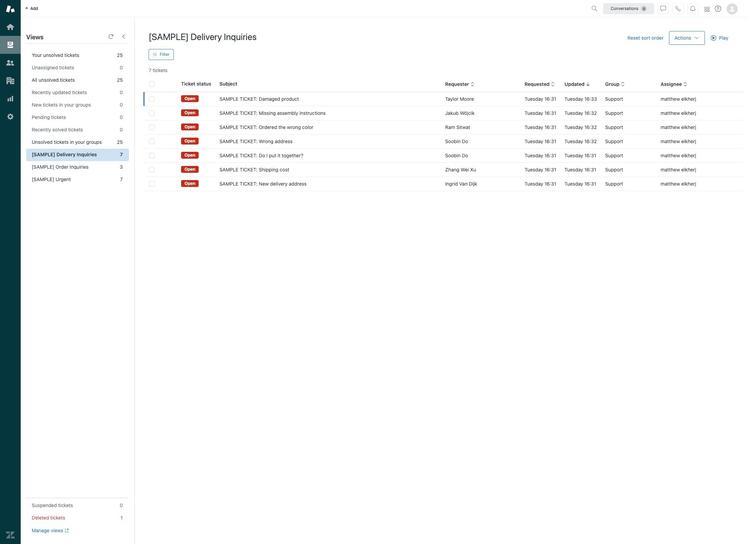 Task type: vqa. For each thing, say whether or not it's contained in the screenshot.
'refresh views pane' Image
yes



Task type: locate. For each thing, give the bounding box(es) containing it.
5 row from the top
[[144, 149, 743, 163]]

zendesk image
[[6, 531, 15, 540]]

organizations image
[[6, 76, 15, 85]]

refresh views pane image
[[108, 34, 114, 39]]

row
[[144, 92, 743, 106], [144, 106, 743, 120], [144, 120, 743, 134], [144, 134, 743, 149], [144, 149, 743, 163], [144, 163, 743, 177], [144, 177, 743, 191]]

hide panel views image
[[121, 34, 126, 39]]

get help image
[[716, 6, 722, 12]]

opens in a new tab image
[[63, 529, 69, 533]]

customers image
[[6, 58, 15, 67]]

reporting image
[[6, 94, 15, 103]]



Task type: describe. For each thing, give the bounding box(es) containing it.
button displays agent's chat status as invisible. image
[[661, 6, 667, 11]]

4 row from the top
[[144, 134, 743, 149]]

2 row from the top
[[144, 106, 743, 120]]

views image
[[6, 40, 15, 49]]

7 row from the top
[[144, 177, 743, 191]]

get started image
[[6, 22, 15, 31]]

zendesk products image
[[705, 7, 710, 12]]

3 row from the top
[[144, 120, 743, 134]]

1 row from the top
[[144, 92, 743, 106]]

notifications image
[[691, 6, 696, 11]]

6 row from the top
[[144, 163, 743, 177]]

admin image
[[6, 112, 15, 121]]

zendesk support image
[[6, 4, 15, 13]]

main element
[[0, 0, 21, 544]]



